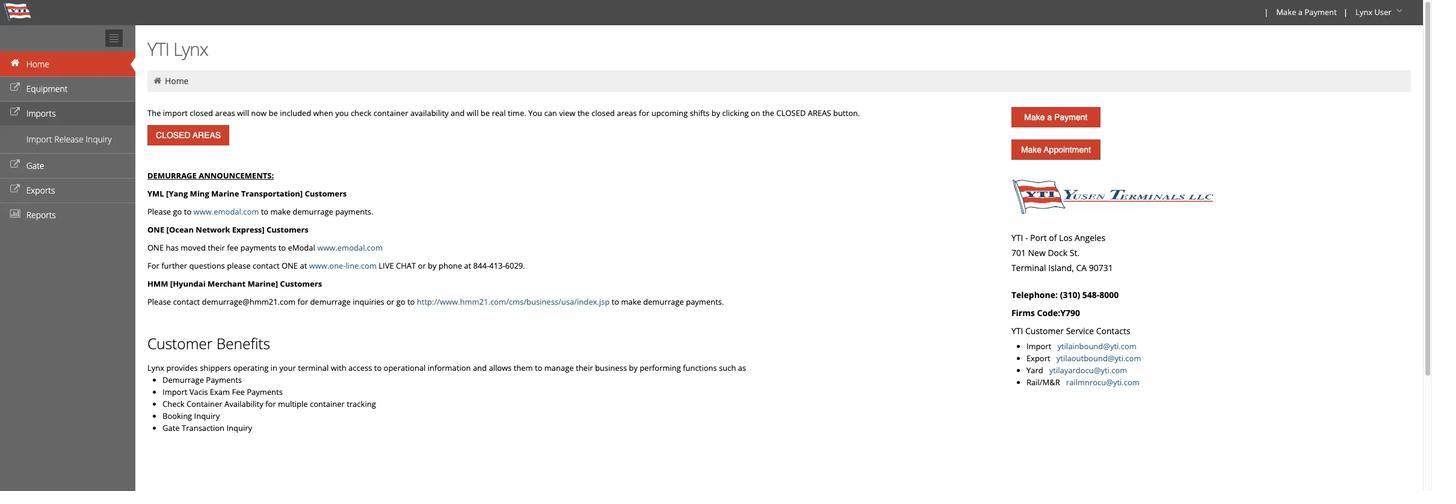 Task type: describe. For each thing, give the bounding box(es) containing it.
in
[[271, 363, 277, 374]]

clicking
[[722, 108, 749, 119]]

0 vertical spatial customers
[[305, 188, 347, 199]]

emodal
[[288, 243, 315, 253]]

-
[[1026, 232, 1028, 244]]

network
[[196, 225, 230, 235]]

1 horizontal spatial payment
[[1305, 7, 1337, 17]]

1 vertical spatial inquiry
[[194, 411, 220, 422]]

1 vertical spatial go
[[396, 297, 405, 308]]

upcoming
[[652, 108, 688, 119]]

allows
[[489, 363, 512, 374]]

equipment
[[26, 83, 68, 95]]

548-
[[1083, 290, 1100, 301]]

0 vertical spatial make a payment link
[[1271, 0, 1341, 25]]

2 closed from the left
[[592, 108, 615, 119]]

phone
[[439, 261, 462, 271]]

fee
[[232, 387, 245, 398]]

1 the from the left
[[578, 108, 590, 119]]

2 at from the left
[[464, 261, 471, 271]]

1 horizontal spatial home link
[[165, 75, 189, 87]]

0 horizontal spatial customer
[[147, 334, 213, 354]]

1 vertical spatial by
[[428, 261, 437, 271]]

the
[[147, 108, 161, 119]]

exports link
[[0, 178, 135, 203]]

0 horizontal spatial home
[[26, 58, 49, 70]]

their inside lynx provides shippers operating in your terminal with access to operational information and allows them to manage their business by performing functions such as demurrage payments import vacis exam fee payments check container availability for multiple container tracking booking inquiry gate transaction inquiry
[[576, 363, 593, 374]]

on
[[751, 108, 761, 119]]

please for please go to
[[147, 206, 171, 217]]

provides
[[166, 363, 198, 374]]

los
[[1059, 232, 1073, 244]]

0 horizontal spatial payments
[[206, 375, 242, 386]]

yard
[[1027, 365, 1044, 376]]

payments
[[240, 243, 276, 253]]

time.
[[508, 108, 526, 119]]

2 | from the left
[[1344, 7, 1348, 17]]

lynx user
[[1356, 7, 1392, 17]]

for inside lynx provides shippers operating in your terminal with access to operational information and allows them to manage their business by performing functions such as demurrage payments import vacis exam fee payments check container availability for multiple container tracking booking inquiry gate transaction inquiry
[[265, 399, 276, 410]]

import inside yti customer service contacts import ytilainbound@yti.com export ytilaoutbound@yti.com yard ytilayardocu@yti.com rail/m&r railmnrocu@yti.com
[[1027, 341, 1052, 352]]

gate link
[[0, 153, 135, 178]]

2 will from the left
[[467, 108, 479, 119]]

external link image for exports
[[9, 185, 21, 194]]

90731
[[1089, 262, 1113, 274]]

demurrage
[[147, 170, 197, 181]]

0 horizontal spatial a
[[1048, 113, 1052, 122]]

operating
[[233, 363, 269, 374]]

demurrage
[[163, 375, 204, 386]]

2 be from the left
[[481, 108, 490, 119]]

yti for yti customer service contacts import ytilainbound@yti.com export ytilaoutbound@yti.com yard ytilayardocu@yti.com rail/m&r railmnrocu@yti.com
[[1012, 326, 1023, 337]]

island,
[[1049, 262, 1074, 274]]

tracking
[[347, 399, 376, 410]]

for further questions please contact one at www.one-line.com live chat or by phone at 844-413-6029.
[[147, 261, 525, 271]]

import release inquiry
[[26, 134, 112, 145]]

one [ocean network express] customers
[[147, 225, 309, 235]]

1 vertical spatial www.emodal.com
[[317, 243, 383, 253]]

functions
[[683, 363, 717, 374]]

reports
[[26, 209, 56, 221]]

1 | from the left
[[1265, 7, 1269, 17]]

dock
[[1048, 247, 1068, 259]]

firms
[[1012, 308, 1035, 319]]

www.one-
[[309, 261, 346, 271]]

telephone:
[[1012, 290, 1058, 301]]

ytilayardocu@yti.com link
[[1050, 365, 1128, 376]]

1 areas from the left
[[215, 108, 235, 119]]

0 vertical spatial by
[[712, 108, 720, 119]]

8000
[[1100, 290, 1119, 301]]

real
[[492, 108, 506, 119]]

performing
[[640, 363, 681, 374]]

benefits
[[216, 334, 270, 354]]

contacts
[[1096, 326, 1131, 337]]

0 vertical spatial container
[[374, 108, 408, 119]]

ytilainbound@yti.com link
[[1058, 341, 1137, 352]]

0 horizontal spatial home link
[[0, 52, 135, 76]]

container inside lynx provides shippers operating in your terminal with access to operational information and allows them to manage their business by performing functions such as demurrage payments import vacis exam fee payments check container availability for multiple container tracking booking inquiry gate transaction inquiry
[[310, 399, 345, 410]]

please for please contact demurrage@hmm21.com for demurrage inquiries or go to
[[147, 297, 171, 308]]

marine]
[[248, 279, 278, 290]]

2 vertical spatial one
[[282, 261, 298, 271]]

business
[[595, 363, 627, 374]]

0 vertical spatial www.emodal.com
[[194, 206, 259, 217]]

[ocean
[[166, 225, 194, 235]]

0 vertical spatial make
[[1277, 7, 1297, 17]]

1 vertical spatial make
[[1025, 113, 1045, 122]]

please
[[227, 261, 251, 271]]

0 vertical spatial contact
[[253, 261, 280, 271]]

transportation]
[[241, 188, 303, 199]]

transaction
[[182, 423, 225, 434]]

check
[[351, 108, 372, 119]]

1 horizontal spatial or
[[418, 261, 426, 271]]

[hyundai
[[170, 279, 206, 290]]

gate inside lynx provides shippers operating in your terminal with access to operational information and allows them to manage their business by performing functions such as demurrage payments import vacis exam fee payments check container availability for multiple container tracking booking inquiry gate transaction inquiry
[[163, 423, 180, 434]]

access
[[349, 363, 372, 374]]

ytilaoutbound@yti.com
[[1057, 353, 1141, 364]]

0 horizontal spatial contact
[[173, 297, 200, 308]]

terminal
[[1012, 262, 1046, 274]]

external link image for equipment
[[9, 84, 21, 92]]

make appointment link
[[1012, 140, 1101, 160]]

1 vertical spatial home
[[165, 75, 189, 87]]

6029.
[[505, 261, 525, 271]]

lynx user link
[[1351, 0, 1410, 25]]

multiple
[[278, 399, 308, 410]]

operational
[[384, 363, 426, 374]]

such
[[719, 363, 736, 374]]

view
[[559, 108, 576, 119]]

2 the from the left
[[763, 108, 775, 119]]

0 vertical spatial home image
[[9, 59, 21, 67]]

demurrage@hmm21.com
[[202, 297, 296, 308]]

demurrage announcements:
[[147, 170, 274, 181]]

areas
[[808, 108, 831, 119]]

as
[[738, 363, 746, 374]]

external link image
[[9, 108, 21, 117]]

firms code:y790
[[1012, 308, 1080, 319]]

0 horizontal spatial inquiry
[[86, 134, 112, 145]]

by inside lynx provides shippers operating in your terminal with access to operational information and allows them to manage their business by performing functions such as demurrage payments import vacis exam fee payments check container availability for multiple container tracking booking inquiry gate transaction inquiry
[[629, 363, 638, 374]]

telephone: (310) 548-8000
[[1012, 290, 1119, 301]]

shippers
[[200, 363, 231, 374]]

0 vertical spatial make
[[271, 206, 291, 217]]

external link image for gate
[[9, 161, 21, 169]]

2 vertical spatial inquiry
[[227, 423, 252, 434]]

1 horizontal spatial lynx
[[173, 37, 208, 61]]

www.emodal.com link for to make demurrage payments.
[[194, 206, 259, 217]]

0 horizontal spatial gate
[[26, 160, 44, 172]]

0 vertical spatial go
[[173, 206, 182, 217]]

announcements:
[[199, 170, 274, 181]]

0 vertical spatial a
[[1299, 7, 1303, 17]]

rail/m&r
[[1027, 377, 1060, 388]]

1 at from the left
[[300, 261, 307, 271]]



Task type: locate. For each thing, give the bounding box(es) containing it.
0 horizontal spatial closed
[[190, 108, 213, 119]]

www.emodal.com link for one has moved their fee payments to emodal www.emodal.com
[[317, 243, 383, 253]]

home image up the
[[152, 76, 163, 85]]

at left 844-
[[464, 261, 471, 271]]

of
[[1049, 232, 1057, 244]]

live
[[379, 261, 394, 271]]

imports
[[26, 108, 56, 119]]

1 horizontal spatial customer
[[1026, 326, 1064, 337]]

railmnrocu@yti.com link
[[1066, 377, 1140, 388]]

3 external link image from the top
[[9, 185, 21, 194]]

1 vertical spatial their
[[576, 363, 593, 374]]

inquiry down availability
[[227, 423, 252, 434]]

home link up equipment
[[0, 52, 135, 76]]

home image
[[9, 59, 21, 67], [152, 76, 163, 85]]

container right check
[[374, 108, 408, 119]]

1 horizontal spatial go
[[396, 297, 405, 308]]

2 areas from the left
[[617, 108, 637, 119]]

the right "on"
[[763, 108, 775, 119]]

appointment
[[1044, 145, 1091, 155]]

information
[[428, 363, 471, 374]]

at down emodal
[[300, 261, 307, 271]]

0 horizontal spatial by
[[428, 261, 437, 271]]

payments.
[[335, 206, 373, 217], [686, 297, 724, 308]]

chat
[[396, 261, 416, 271]]

will left now
[[237, 108, 249, 119]]

1 vertical spatial and
[[473, 363, 487, 374]]

0 vertical spatial external link image
[[9, 84, 21, 92]]

for
[[147, 261, 159, 271]]

you
[[335, 108, 349, 119]]

and right availability
[[451, 108, 465, 119]]

2 vertical spatial by
[[629, 363, 638, 374]]

check
[[163, 399, 185, 410]]

http://www.hmm21.com/cms/business/usa/index.jsp
[[417, 297, 610, 308]]

0 vertical spatial and
[[451, 108, 465, 119]]

0 vertical spatial gate
[[26, 160, 44, 172]]

manage
[[545, 363, 574, 374]]

go right inquiries
[[396, 297, 405, 308]]

1 please from the top
[[147, 206, 171, 217]]

railmnrocu@yti.com
[[1066, 377, 1140, 388]]

1 horizontal spatial for
[[298, 297, 308, 308]]

www.emodal.com up www.one-line.com link on the bottom left of page
[[317, 243, 383, 253]]

ytilayardocu@yti.com
[[1050, 365, 1128, 376]]

1 vertical spatial make
[[621, 297, 641, 308]]

customers for hmm [hyundai merchant marine] customers
[[280, 279, 322, 290]]

inquiry right release
[[86, 134, 112, 145]]

can
[[544, 108, 557, 119]]

service
[[1066, 326, 1094, 337]]

and left allows
[[473, 363, 487, 374]]

0 vertical spatial import
[[26, 134, 52, 145]]

and inside lynx provides shippers operating in your terminal with access to operational information and allows them to manage their business by performing functions such as demurrage payments import vacis exam fee payments check container availability for multiple container tracking booking inquiry gate transaction inquiry
[[473, 363, 487, 374]]

0 horizontal spatial home image
[[9, 59, 21, 67]]

2 horizontal spatial by
[[712, 108, 720, 119]]

None submit
[[147, 125, 229, 146]]

0 vertical spatial one
[[147, 225, 164, 235]]

0 horizontal spatial their
[[208, 243, 225, 253]]

questions
[[189, 261, 225, 271]]

yti inside yti - port of los angeles 701 new dock st. terminal island, ca 90731
[[1012, 232, 1023, 244]]

2 external link image from the top
[[9, 161, 21, 169]]

1 horizontal spatial will
[[467, 108, 479, 119]]

one left [ocean
[[147, 225, 164, 235]]

bar chart image
[[9, 210, 21, 218]]

1 horizontal spatial contact
[[253, 261, 280, 271]]

1 external link image from the top
[[9, 84, 21, 92]]

user
[[1375, 7, 1392, 17]]

go down [yang at the top of the page
[[173, 206, 182, 217]]

with
[[331, 363, 346, 374]]

0 vertical spatial or
[[418, 261, 426, 271]]

1 vertical spatial please
[[147, 297, 171, 308]]

1 vertical spatial import
[[1027, 341, 1052, 352]]

demurrage
[[293, 206, 333, 217], [310, 297, 351, 308], [643, 297, 684, 308]]

1 horizontal spatial make a payment
[[1277, 7, 1337, 17]]

yti inside yti customer service contacts import ytilainbound@yti.com export ytilaoutbound@yti.com yard ytilayardocu@yti.com rail/m&r railmnrocu@yti.com
[[1012, 326, 1023, 337]]

customers up emodal
[[267, 225, 309, 235]]

1 vertical spatial yti
[[1012, 232, 1023, 244]]

0 vertical spatial payment
[[1305, 7, 1337, 17]]

0 horizontal spatial www.emodal.com
[[194, 206, 259, 217]]

for down for further questions please contact one at www.one-line.com live chat or by phone at 844-413-6029.
[[298, 297, 308, 308]]

1 vertical spatial external link image
[[9, 161, 21, 169]]

1 vertical spatial customers
[[267, 225, 309, 235]]

angeles
[[1075, 232, 1106, 244]]

lynx for provides
[[147, 363, 164, 374]]

inquiry
[[86, 134, 112, 145], [194, 411, 220, 422], [227, 423, 252, 434]]

home
[[26, 58, 49, 70], [165, 75, 189, 87]]

0 vertical spatial home
[[26, 58, 49, 70]]

external link image inside the exports link
[[9, 185, 21, 194]]

be
[[269, 108, 278, 119], [481, 108, 490, 119]]

customers
[[305, 188, 347, 199], [267, 225, 309, 235], [280, 279, 322, 290]]

ytilainbound@yti.com
[[1058, 341, 1137, 352]]

areas left now
[[215, 108, 235, 119]]

will left real
[[467, 108, 479, 119]]

exports
[[26, 185, 55, 196]]

external link image
[[9, 84, 21, 92], [9, 161, 21, 169], [9, 185, 21, 194]]

1 horizontal spatial areas
[[617, 108, 637, 119]]

yml
[[147, 188, 164, 199]]

1 horizontal spatial www.emodal.com
[[317, 243, 383, 253]]

container
[[374, 108, 408, 119], [310, 399, 345, 410]]

line.com
[[346, 261, 377, 271]]

external link image inside the equipment 'link'
[[9, 84, 21, 92]]

0 vertical spatial make a payment
[[1277, 7, 1337, 17]]

1 horizontal spatial the
[[763, 108, 775, 119]]

the right view
[[578, 108, 590, 119]]

701
[[1012, 247, 1026, 259]]

booking
[[163, 411, 192, 422]]

yti
[[147, 37, 169, 61], [1012, 232, 1023, 244], [1012, 326, 1023, 337]]

1 horizontal spatial make
[[621, 297, 641, 308]]

import inside lynx provides shippers operating in your terminal with access to operational information and allows them to manage their business by performing functions such as demurrage payments import vacis exam fee payments check container availability for multiple container tracking booking inquiry gate transaction inquiry
[[163, 387, 187, 398]]

by left phone at the left bottom
[[428, 261, 437, 271]]

container left tracking at the left of page
[[310, 399, 345, 410]]

terminal
[[298, 363, 329, 374]]

1 vertical spatial for
[[298, 297, 308, 308]]

2 horizontal spatial inquiry
[[227, 423, 252, 434]]

please down hmm
[[147, 297, 171, 308]]

or right inquiries
[[387, 297, 394, 308]]

0 vertical spatial yti
[[147, 37, 169, 61]]

1 horizontal spatial home
[[165, 75, 189, 87]]

0 horizontal spatial www.emodal.com link
[[194, 206, 259, 217]]

1 horizontal spatial be
[[481, 108, 490, 119]]

customers right transportation]
[[305, 188, 347, 199]]

1 horizontal spatial |
[[1344, 7, 1348, 17]]

contact down "[hyundai"
[[173, 297, 200, 308]]

when
[[313, 108, 333, 119]]

port
[[1031, 232, 1047, 244]]

0 horizontal spatial and
[[451, 108, 465, 119]]

home link
[[0, 52, 135, 76], [165, 75, 189, 87]]

make inside make appointment link
[[1021, 145, 1042, 155]]

1 horizontal spatial www.emodal.com link
[[317, 243, 383, 253]]

further
[[161, 261, 187, 271]]

container
[[187, 399, 222, 410]]

closed
[[190, 108, 213, 119], [592, 108, 615, 119]]

2 vertical spatial make
[[1021, 145, 1042, 155]]

equipment link
[[0, 76, 135, 101]]

1 vertical spatial one
[[147, 243, 164, 253]]

2 horizontal spatial for
[[639, 108, 650, 119]]

closed right import
[[190, 108, 213, 119]]

1 horizontal spatial closed
[[592, 108, 615, 119]]

0 horizontal spatial make a payment link
[[1012, 107, 1101, 128]]

gate down booking
[[163, 423, 180, 434]]

0 vertical spatial payments.
[[335, 206, 373, 217]]

their right manage
[[576, 363, 593, 374]]

payment up appointment
[[1055, 113, 1088, 122]]

0 horizontal spatial payment
[[1055, 113, 1088, 122]]

1 horizontal spatial a
[[1299, 7, 1303, 17]]

for left upcoming
[[639, 108, 650, 119]]

import up check
[[163, 387, 187, 398]]

0 horizontal spatial container
[[310, 399, 345, 410]]

0 horizontal spatial or
[[387, 297, 394, 308]]

by right business
[[629, 363, 638, 374]]

1 horizontal spatial payments
[[247, 387, 283, 398]]

their
[[208, 243, 225, 253], [576, 363, 593, 374]]

merchant
[[208, 279, 246, 290]]

code:y790
[[1037, 308, 1080, 319]]

gate
[[26, 160, 44, 172], [163, 423, 180, 434]]

1 vertical spatial contact
[[173, 297, 200, 308]]

0 horizontal spatial import
[[26, 134, 52, 145]]

1 vertical spatial a
[[1048, 113, 1052, 122]]

1 vertical spatial container
[[310, 399, 345, 410]]

0 vertical spatial their
[[208, 243, 225, 253]]

www.emodal.com
[[194, 206, 259, 217], [317, 243, 383, 253]]

www.emodal.com link up www.one-line.com link on the bottom left of page
[[317, 243, 383, 253]]

1 horizontal spatial home image
[[152, 76, 163, 85]]

1 horizontal spatial inquiry
[[194, 411, 220, 422]]

availability
[[224, 399, 263, 410]]

their left fee
[[208, 243, 225, 253]]

0 horizontal spatial go
[[173, 206, 182, 217]]

button.
[[833, 108, 860, 119]]

contact
[[253, 261, 280, 271], [173, 297, 200, 308]]

be left real
[[481, 108, 490, 119]]

2 vertical spatial lynx
[[147, 363, 164, 374]]

yti for yti - port of los angeles 701 new dock st. terminal island, ca 90731
[[1012, 232, 1023, 244]]

make appointment
[[1021, 145, 1091, 155]]

by right shifts
[[712, 108, 720, 119]]

vacis
[[189, 387, 208, 398]]

please down yml
[[147, 206, 171, 217]]

0 vertical spatial for
[[639, 108, 650, 119]]

import up export
[[1027, 341, 1052, 352]]

them
[[514, 363, 533, 374]]

home link down yti lynx
[[165, 75, 189, 87]]

www.emodal.com link down marine
[[194, 206, 259, 217]]

customer up provides
[[147, 334, 213, 354]]

1 vertical spatial make a payment
[[1025, 113, 1088, 122]]

lynx provides shippers operating in your terminal with access to operational information and allows them to manage their business by performing functions such as demurrage payments import vacis exam fee payments check container availability for multiple container tracking booking inquiry gate transaction inquiry
[[147, 363, 746, 434]]

customer inside yti customer service contacts import ytilainbound@yti.com export ytilaoutbound@yti.com yard ytilayardocu@yti.com rail/m&r railmnrocu@yti.com
[[1026, 326, 1064, 337]]

2 vertical spatial for
[[265, 399, 276, 410]]

will
[[237, 108, 249, 119], [467, 108, 479, 119]]

1 vertical spatial lynx
[[173, 37, 208, 61]]

external link image inside gate link
[[9, 161, 21, 169]]

1 will from the left
[[237, 108, 249, 119]]

home up equipment
[[26, 58, 49, 70]]

a
[[1299, 7, 1303, 17], [1048, 113, 1052, 122]]

import
[[163, 108, 188, 119]]

ca
[[1077, 262, 1087, 274]]

0 horizontal spatial make a payment
[[1025, 113, 1088, 122]]

the import closed areas will now be included when you check container availability and will be real time.  you can view the closed areas for upcoming shifts by clicking on the closed areas button.
[[147, 108, 860, 119]]

1 horizontal spatial payments.
[[686, 297, 724, 308]]

be right now
[[269, 108, 278, 119]]

gate up exports on the top left of page
[[26, 160, 44, 172]]

1 horizontal spatial by
[[629, 363, 638, 374]]

1 vertical spatial or
[[387, 297, 394, 308]]

1 closed from the left
[[190, 108, 213, 119]]

customer benefits
[[147, 334, 270, 354]]

angle down image
[[1394, 7, 1406, 15]]

customer down "firms code:y790"
[[1026, 326, 1064, 337]]

www.emodal.com down marine
[[194, 206, 259, 217]]

payment
[[1305, 7, 1337, 17], [1055, 113, 1088, 122]]

for
[[639, 108, 650, 119], [298, 297, 308, 308], [265, 399, 276, 410]]

one for one [ocean network express] customers
[[147, 225, 164, 235]]

please contact demurrage@hmm21.com for demurrage inquiries or go to http://www.hmm21.com/cms/business/usa/index.jsp to make demurrage payments.
[[147, 297, 724, 308]]

1 horizontal spatial at
[[464, 261, 471, 271]]

contact down the "one has moved their fee payments to emodal www.emodal.com"
[[253, 261, 280, 271]]

www.one-line.com link
[[309, 261, 377, 271]]

payment left lynx user
[[1305, 7, 1337, 17]]

ming
[[190, 188, 209, 199]]

for left multiple
[[265, 399, 276, 410]]

0 horizontal spatial payments.
[[335, 206, 373, 217]]

go
[[173, 206, 182, 217], [396, 297, 405, 308]]

1 be from the left
[[269, 108, 278, 119]]

closed right view
[[592, 108, 615, 119]]

1 horizontal spatial import
[[163, 387, 187, 398]]

1 vertical spatial payment
[[1055, 113, 1088, 122]]

or right chat
[[418, 261, 426, 271]]

1 vertical spatial payments.
[[686, 297, 724, 308]]

customers down www.one-
[[280, 279, 322, 290]]

import down the imports
[[26, 134, 52, 145]]

inquiry down "container"
[[194, 411, 220, 422]]

or
[[418, 261, 426, 271], [387, 297, 394, 308]]

lynx for user
[[1356, 7, 1373, 17]]

yti lynx
[[147, 37, 208, 61]]

areas left upcoming
[[617, 108, 637, 119]]

home down yti lynx
[[165, 75, 189, 87]]

1 horizontal spatial gate
[[163, 423, 180, 434]]

yti for yti lynx
[[147, 37, 169, 61]]

0 horizontal spatial areas
[[215, 108, 235, 119]]

exam
[[210, 387, 230, 398]]

www.emodal.com link
[[194, 206, 259, 217], [317, 243, 383, 253]]

payments up availability
[[247, 387, 283, 398]]

lynx inside lynx provides shippers operating in your terminal with access to operational information and allows them to manage their business by performing functions such as demurrage payments import vacis exam fee payments check container availability for multiple container tracking booking inquiry gate transaction inquiry
[[147, 363, 164, 374]]

0 vertical spatial payments
[[206, 375, 242, 386]]

2 please from the top
[[147, 297, 171, 308]]

one left has
[[147, 243, 164, 253]]

home image up external link image
[[9, 59, 21, 67]]

imports link
[[0, 101, 135, 126]]

0 vertical spatial please
[[147, 206, 171, 217]]

1 vertical spatial make a payment link
[[1012, 107, 1101, 128]]

please
[[147, 206, 171, 217], [147, 297, 171, 308]]

0 vertical spatial inquiry
[[86, 134, 112, 145]]

0 horizontal spatial lynx
[[147, 363, 164, 374]]

customers for one [ocean network express] customers
[[267, 225, 309, 235]]

1 vertical spatial payments
[[247, 387, 283, 398]]

make a payment link
[[1271, 0, 1341, 25], [1012, 107, 1101, 128]]

2 horizontal spatial import
[[1027, 341, 1052, 352]]

one for one has moved their fee payments to emodal www.emodal.com
[[147, 243, 164, 253]]

by
[[712, 108, 720, 119], [428, 261, 437, 271], [629, 363, 638, 374]]

the
[[578, 108, 590, 119], [763, 108, 775, 119]]

payments up exam
[[206, 375, 242, 386]]

413-
[[489, 261, 505, 271]]

one down emodal
[[282, 261, 298, 271]]



Task type: vqa. For each thing, say whether or not it's contained in the screenshot.
text box
no



